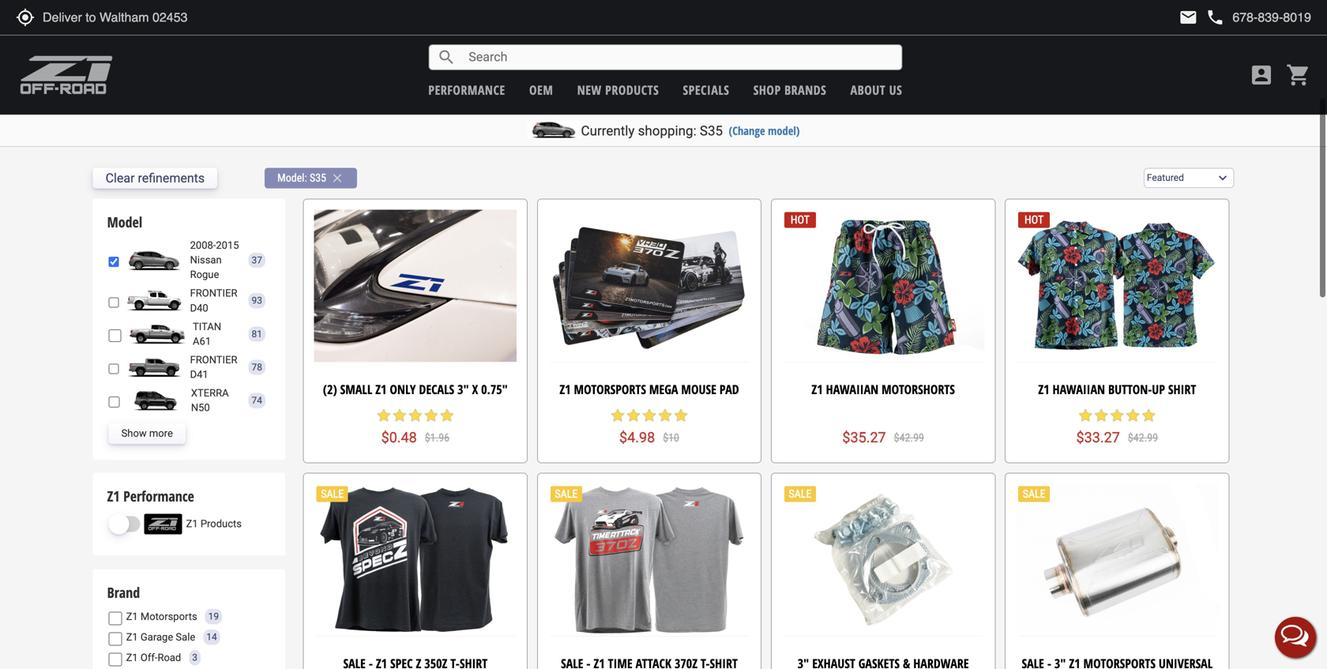 Task type: vqa. For each thing, say whether or not it's contained in the screenshot.
z1 motorsports
yes



Task type: locate. For each thing, give the bounding box(es) containing it.
81
[[252, 329, 262, 340]]

s35
[[700, 123, 723, 139], [310, 171, 326, 184]]

14
[[206, 632, 217, 643]]

2008-2015 nissan rogue
[[190, 239, 239, 281]]

6 star from the left
[[610, 407, 626, 423]]

performance
[[428, 81, 505, 98]]

nissan frontier d40 2005 2006 2007 2008 2009 2010 2011 2012 2013 2014 2015 2016 2017 2018 2019 2020 2021 vq40de vq38dd qr25de 4.0l 3.8l 2.5l s se sl sv le xe pro-4x offroad z1 off-road image
[[123, 291, 186, 311]]

shop
[[753, 81, 781, 98]]

$10
[[663, 431, 679, 444]]

z1 hawaiian motorshorts
[[812, 381, 955, 398]]

mail phone
[[1179, 8, 1225, 27]]

z1 for z1 products
[[186, 518, 198, 530]]

frontier d41
[[190, 354, 237, 380]]

z1 garage sale
[[126, 631, 195, 643]]

$33.27
[[1076, 429, 1120, 446]]

clear refinements button
[[93, 168, 217, 188]]

motorsports
[[574, 381, 646, 398], [141, 611, 197, 623]]

0 vertical spatial frontier
[[190, 287, 237, 299]]

(2)
[[323, 381, 337, 398]]

account_box
[[1249, 62, 1274, 88]]

motorsports for z1 motorsports
[[141, 611, 197, 623]]

phone link
[[1206, 8, 1311, 27]]

n50
[[191, 402, 210, 414]]

new
[[577, 81, 602, 98]]

9 star from the left
[[657, 407, 673, 423]]

star
[[376, 407, 392, 423], [392, 407, 408, 423], [408, 407, 423, 423], [423, 407, 439, 423], [439, 407, 455, 423], [610, 407, 626, 423], [626, 407, 642, 423], [642, 407, 657, 423], [657, 407, 673, 423], [673, 407, 689, 423], [1078, 407, 1094, 423], [1094, 407, 1109, 423], [1109, 407, 1125, 423], [1125, 407, 1141, 423], [1141, 407, 1157, 423]]

titan a61
[[193, 321, 221, 347]]

$42.99 right $35.27
[[894, 431, 924, 444]]

model)
[[768, 123, 800, 138]]

None checkbox
[[109, 296, 119, 309], [109, 396, 120, 409], [109, 612, 122, 625], [109, 296, 119, 309], [109, 396, 120, 409], [109, 612, 122, 625]]

close
[[330, 171, 344, 185]]

0 horizontal spatial hawaiian
[[826, 381, 879, 398]]

motorshorts
[[882, 381, 955, 398]]

frontier up d40
[[190, 287, 237, 299]]

1 vertical spatial motorsports
[[141, 611, 197, 623]]

$42.99
[[894, 431, 924, 444], [1128, 431, 1158, 444]]

10 star from the left
[[673, 407, 689, 423]]

1 vertical spatial s35
[[310, 171, 326, 184]]

0 horizontal spatial $42.99
[[894, 431, 924, 444]]

shopping_cart
[[1286, 62, 1311, 88]]

1 horizontal spatial $42.99
[[1128, 431, 1158, 444]]

hawaiian
[[826, 381, 879, 398], [1053, 381, 1105, 398]]

14 star from the left
[[1125, 407, 1141, 423]]

motorsports up the z1 garage sale
[[141, 611, 197, 623]]

0 horizontal spatial s35
[[310, 171, 326, 184]]

frontier
[[190, 287, 237, 299], [190, 354, 237, 366]]

products
[[605, 81, 659, 98]]

z1 motorsports logo image
[[20, 55, 113, 95]]

$35.27
[[842, 429, 886, 446]]

Search search field
[[456, 45, 902, 69]]

$42.99 right $33.27
[[1128, 431, 1158, 444]]

new products
[[577, 81, 659, 98]]

0 vertical spatial s35
[[700, 123, 723, 139]]

star star star star star $0.48 $1.96
[[376, 407, 455, 446]]

$42.99 inside $35.27 $42.99
[[894, 431, 924, 444]]

frontier for d41
[[190, 354, 237, 366]]

74
[[252, 395, 262, 406]]

z1 off-road
[[126, 652, 181, 664]]

2008-
[[190, 239, 216, 251]]

hawaiian left button-
[[1053, 381, 1105, 398]]

about
[[851, 81, 886, 98]]

hawaiian up $35.27
[[826, 381, 879, 398]]

2 $42.99 from the left
[[1128, 431, 1158, 444]]

decals
[[419, 381, 454, 398]]

None checkbox
[[109, 255, 119, 269], [109, 329, 122, 342], [109, 362, 119, 376], [109, 632, 122, 646], [109, 653, 122, 666], [109, 255, 119, 269], [109, 329, 122, 342], [109, 362, 119, 376], [109, 632, 122, 646], [109, 653, 122, 666]]

motorsports left mega
[[574, 381, 646, 398]]

z1 motorsports mega mouse pad
[[560, 381, 739, 398]]

1 frontier from the top
[[190, 287, 237, 299]]

button-
[[1108, 381, 1152, 398]]

currently shopping: s35 (change model)
[[581, 123, 800, 139]]

1 horizontal spatial s35
[[700, 123, 723, 139]]

brands
[[785, 81, 827, 98]]

d41
[[190, 369, 208, 380]]

2 frontier from the top
[[190, 354, 237, 366]]

oem
[[529, 81, 553, 98]]

2 hawaiian from the left
[[1053, 381, 1105, 398]]

pad
[[720, 381, 739, 398]]

0 horizontal spatial motorsports
[[141, 611, 197, 623]]

8 star from the left
[[642, 407, 657, 423]]

nissan xterra n50 2005 2006 2007 2008 2009 2010 2011 2012 2013 2014 2015 vq40de 4.0l s se x pro-4x offroad z1 off-road image
[[124, 390, 187, 411]]

products
[[201, 518, 242, 530]]

show more button
[[109, 423, 186, 444]]

1 horizontal spatial hawaiian
[[1053, 381, 1105, 398]]

frontier for d40
[[190, 287, 237, 299]]

titan
[[193, 321, 221, 332]]

account_box link
[[1245, 62, 1278, 88]]

1 horizontal spatial motorsports
[[574, 381, 646, 398]]

nissan frontier d41 2022 2023 vq38dd 3.8l s sv pro-x pro-4x z1 off-road image
[[123, 357, 186, 378]]

oem link
[[529, 81, 553, 98]]

frontier up d41
[[190, 354, 237, 366]]

xterra n50
[[191, 387, 229, 414]]

show more
[[121, 427, 173, 439]]

(2) small z1 only decals 3" x 0.75"
[[323, 381, 508, 398]]

0.75"
[[481, 381, 508, 398]]

s35 left (change
[[700, 123, 723, 139]]

11 star from the left
[[1078, 407, 1094, 423]]

phone
[[1206, 8, 1225, 27]]

z1 for z1 hawaiian button-up shirt
[[1038, 381, 1050, 398]]

2015
[[216, 239, 239, 251]]

$35.27 $42.99
[[842, 429, 924, 446]]

19
[[208, 611, 219, 622]]

z1 products
[[186, 518, 242, 530]]

s35 left close
[[310, 171, 326, 184]]

z1
[[375, 381, 387, 398], [560, 381, 571, 398], [812, 381, 823, 398], [1038, 381, 1050, 398], [107, 487, 120, 506], [186, 518, 198, 530], [126, 611, 138, 623], [126, 631, 138, 643], [126, 652, 138, 664]]

1 vertical spatial frontier
[[190, 354, 237, 366]]

0 vertical spatial motorsports
[[574, 381, 646, 398]]

z1 for z1 hawaiian motorshorts
[[812, 381, 823, 398]]

s35 inside the "model: s35 close"
[[310, 171, 326, 184]]

xterra
[[191, 387, 229, 399]]

mail
[[1179, 8, 1198, 27]]

1 $42.99 from the left
[[894, 431, 924, 444]]

1 hawaiian from the left
[[826, 381, 879, 398]]



Task type: describe. For each thing, give the bounding box(es) containing it.
z1 motorsports
[[126, 611, 197, 623]]

93
[[252, 295, 262, 306]]

rogue
[[190, 269, 219, 281]]

currently
[[581, 123, 635, 139]]

z1 for z1 motorsports mega mouse pad
[[560, 381, 571, 398]]

clear refinements
[[106, 170, 205, 185]]

15 star from the left
[[1141, 407, 1157, 423]]

shop brands
[[753, 81, 827, 98]]

model: s35 close
[[277, 171, 344, 185]]

mail link
[[1179, 8, 1198, 27]]

37
[[252, 255, 262, 266]]

search
[[437, 48, 456, 67]]

shirt
[[1168, 381, 1196, 398]]

z1 for z1 motorsports
[[126, 611, 138, 623]]

new products link
[[577, 81, 659, 98]]

only
[[390, 381, 416, 398]]

sale
[[176, 631, 195, 643]]

brand
[[107, 583, 140, 602]]

shopping:
[[638, 123, 697, 139]]

motorsports for z1 motorsports mega mouse pad
[[574, 381, 646, 398]]

z1 hawaiian button-up shirt
[[1038, 381, 1196, 398]]

my_location
[[16, 8, 35, 27]]

3"
[[457, 381, 469, 398]]

2 star from the left
[[392, 407, 408, 423]]

(change
[[729, 123, 765, 138]]

$0.48
[[381, 429, 417, 446]]

a61
[[193, 335, 211, 347]]

hawaiian for motorshorts
[[826, 381, 879, 398]]

road
[[158, 652, 181, 664]]

$1.96
[[425, 431, 450, 444]]

refinements
[[138, 170, 205, 185]]

3
[[192, 652, 198, 663]]

small
[[340, 381, 372, 398]]

1 star from the left
[[376, 407, 392, 423]]

star star star star star $4.98 $10
[[610, 407, 689, 446]]

garage
[[141, 631, 173, 643]]

performance link
[[428, 81, 505, 98]]

d40
[[190, 302, 208, 314]]

about us
[[851, 81, 902, 98]]

specials link
[[683, 81, 730, 98]]

z1 for z1 performance
[[107, 487, 120, 506]]

$42.99 inside star star star star star $33.27 $42.99
[[1128, 431, 1158, 444]]

hawaiian for button-
[[1053, 381, 1105, 398]]

show
[[121, 427, 147, 439]]

nissan titan xd h61 2016 2017 2018 2019 2020 cummins diesel z1 off-road image
[[126, 324, 189, 344]]

z1 for z1 off-road
[[126, 652, 138, 664]]

z1 for z1 garage sale
[[126, 631, 138, 643]]

shop brands link
[[753, 81, 827, 98]]

$4.98
[[619, 429, 655, 446]]

x
[[472, 381, 478, 398]]

4 star from the left
[[423, 407, 439, 423]]

z1 performance
[[107, 487, 194, 506]]

(change model) link
[[729, 123, 800, 138]]

7 star from the left
[[626, 407, 642, 423]]

mega
[[649, 381, 678, 398]]

star star star star star $33.27 $42.99
[[1076, 407, 1158, 446]]

nissan rogue s35 2008 2009 2010 2011 2012 2013 2014 2015 qr25de 2.5l s sl sv z1 off-road image
[[123, 250, 186, 270]]

model
[[107, 213, 142, 232]]

more
[[149, 427, 173, 439]]

model:
[[277, 171, 307, 184]]

mouse
[[681, 381, 716, 398]]

12 star from the left
[[1094, 407, 1109, 423]]

13 star from the left
[[1109, 407, 1125, 423]]

clear
[[106, 170, 135, 185]]

performance
[[123, 487, 194, 506]]

off-
[[141, 652, 158, 664]]

specials
[[683, 81, 730, 98]]

frontier d40
[[190, 287, 237, 314]]

about us link
[[851, 81, 902, 98]]

78
[[252, 362, 262, 373]]

3 star from the left
[[408, 407, 423, 423]]

5 star from the left
[[439, 407, 455, 423]]



